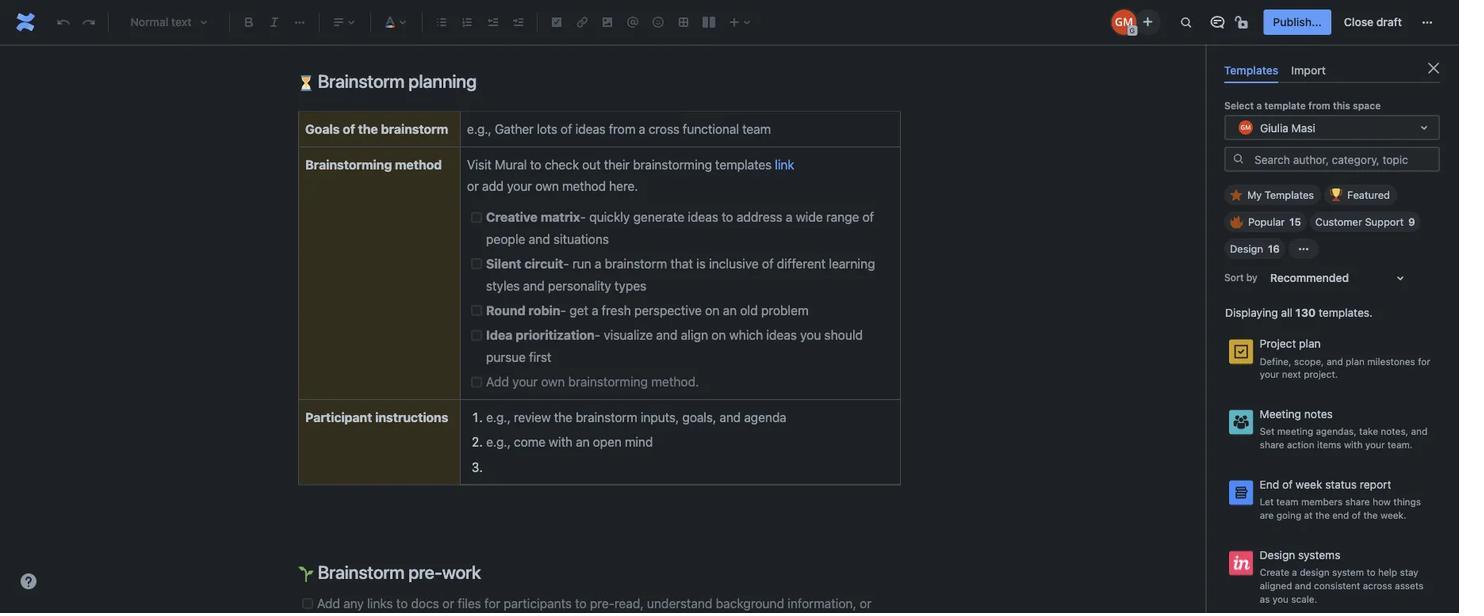 Task type: describe. For each thing, give the bounding box(es) containing it.
meeting notes set meeting agendas, take notes, and share action items with your team.
[[1260, 408, 1428, 451]]

16
[[1268, 243, 1280, 255]]

mention image
[[623, 13, 642, 32]]

design 16
[[1230, 243, 1280, 255]]

link
[[775, 157, 795, 172]]

bold ⌘b image
[[240, 13, 259, 32]]

notes
[[1305, 408, 1333, 421]]

you
[[1273, 594, 1289, 605]]

across
[[1363, 581, 1393, 592]]

more image
[[1418, 13, 1437, 32]]

1 horizontal spatial the
[[1316, 510, 1330, 521]]

project
[[1260, 338, 1296, 351]]

emoji image
[[649, 13, 668, 32]]

items
[[1317, 440, 1342, 451]]

publish... button
[[1264, 10, 1332, 35]]

brainstorm for planning
[[318, 71, 405, 92]]

add image, video, or file image
[[598, 13, 617, 32]]

goals
[[305, 122, 340, 137]]

this
[[1333, 100, 1351, 111]]

close
[[1344, 15, 1374, 29]]

templates inside my templates button
[[1265, 189, 1314, 201]]

sort
[[1225, 272, 1244, 283]]

1 horizontal spatial plan
[[1346, 356, 1365, 367]]

tab list containing templates
[[1218, 57, 1447, 83]]

team
[[1277, 497, 1299, 508]]

scope,
[[1295, 356, 1324, 367]]

link link
[[775, 157, 795, 172]]

template
[[1265, 100, 1306, 111]]

week.
[[1381, 510, 1407, 521]]

members
[[1302, 497, 1343, 508]]

scale.
[[1292, 594, 1318, 605]]

no restrictions image
[[1234, 13, 1253, 32]]

:hourglass_flowing_sand: image
[[298, 75, 314, 91]]

all
[[1281, 307, 1293, 320]]

2 horizontal spatial the
[[1364, 510, 1378, 521]]

week
[[1296, 479, 1323, 492]]

my templates button
[[1225, 185, 1322, 206]]

0 horizontal spatial the
[[358, 122, 378, 137]]

and inside meeting notes set meeting agendas, take notes, and share action items with your team.
[[1412, 426, 1428, 438]]

italic ⌘i image
[[265, 13, 284, 32]]

help image
[[19, 573, 38, 592]]

report
[[1360, 479, 1392, 492]]

customer
[[1316, 216, 1363, 228]]

masi
[[1292, 121, 1316, 134]]

giulia masi image
[[1112, 10, 1137, 35]]

Search author, category, topic field
[[1250, 148, 1439, 171]]

create
[[1260, 568, 1290, 579]]

participant instructions
[[305, 410, 448, 425]]

take
[[1360, 426, 1379, 438]]

search icon image
[[1233, 153, 1245, 166]]

recommended
[[1271, 272, 1349, 285]]

systems
[[1299, 549, 1341, 562]]

indent tab image
[[508, 13, 527, 32]]

end
[[1333, 510, 1350, 521]]

select a template from this space
[[1225, 100, 1381, 111]]

15
[[1290, 216, 1302, 228]]

0 horizontal spatial a
[[1257, 100, 1262, 111]]

a inside design systems create a design system to help stay aligned and consistent across assets as you scale.
[[1292, 568, 1298, 579]]

giulia
[[1260, 121, 1289, 134]]

goals of the brainstorm
[[305, 122, 448, 137]]

featured button
[[1325, 185, 1398, 206]]

design for design systems
[[1260, 549, 1296, 562]]

next
[[1282, 369, 1302, 380]]

going
[[1277, 510, 1302, 521]]

action item image
[[547, 13, 566, 32]]

displaying all 130 templates.
[[1225, 307, 1373, 320]]

set
[[1260, 426, 1275, 438]]

define,
[[1260, 356, 1292, 367]]

brainstorm for pre-
[[318, 562, 405, 584]]

help
[[1379, 568, 1398, 579]]

instructions
[[375, 410, 448, 425]]

design systems create a design system to help stay aligned and consistent across assets as you scale.
[[1260, 549, 1424, 605]]

stay
[[1400, 568, 1419, 579]]

status
[[1326, 479, 1357, 492]]

method
[[395, 157, 442, 172]]

to
[[1367, 568, 1376, 579]]

my templates
[[1248, 189, 1314, 201]]

table image
[[674, 13, 693, 32]]

brainstorming
[[305, 157, 392, 172]]

team.
[[1388, 440, 1413, 451]]

recommended button
[[1261, 266, 1420, 291]]

at
[[1304, 510, 1313, 521]]



Task type: vqa. For each thing, say whether or not it's contained in the screenshot.
columns
no



Task type: locate. For each thing, give the bounding box(es) containing it.
of for week
[[1283, 479, 1293, 492]]

draft
[[1377, 15, 1402, 29]]

1 vertical spatial plan
[[1346, 356, 1365, 367]]

more categories image
[[1294, 240, 1313, 259]]

:seedling: image
[[298, 567, 314, 583], [298, 567, 314, 583]]

share for meeting
[[1260, 440, 1285, 451]]

:hourglass_flowing_sand: image
[[298, 75, 314, 91]]

1 horizontal spatial and
[[1327, 356, 1343, 367]]

templates up the select
[[1225, 63, 1279, 77]]

0 vertical spatial templates
[[1225, 63, 1279, 77]]

close draft button
[[1335, 10, 1412, 35]]

pre-
[[409, 562, 442, 584]]

design for design
[[1230, 243, 1264, 255]]

2 vertical spatial of
[[1352, 510, 1361, 521]]

find and replace image
[[1177, 13, 1196, 32]]

import
[[1292, 63, 1326, 77]]

action
[[1287, 440, 1315, 451]]

how
[[1373, 497, 1391, 508]]

notes,
[[1381, 426, 1409, 438]]

outdent ⇧tab image
[[483, 13, 502, 32]]

planning
[[409, 71, 477, 92]]

your
[[1260, 369, 1280, 380], [1366, 440, 1385, 451]]

of
[[343, 122, 355, 137], [1283, 479, 1293, 492], [1352, 510, 1361, 521]]

templates up 15 on the top of the page
[[1265, 189, 1314, 201]]

layouts image
[[700, 13, 719, 32]]

from
[[1309, 100, 1331, 111]]

9
[[1409, 216, 1416, 228]]

plan
[[1299, 338, 1321, 351], [1346, 356, 1365, 367]]

with
[[1344, 440, 1363, 451]]

project.
[[1304, 369, 1338, 380]]

None text field
[[1237, 120, 1240, 136]]

0 horizontal spatial plan
[[1299, 338, 1321, 351]]

share up end
[[1346, 497, 1370, 508]]

templates.
[[1319, 307, 1373, 320]]

work
[[442, 562, 481, 584]]

of right goals
[[343, 122, 355, 137]]

design inside design systems create a design system to help stay aligned and consistent across assets as you scale.
[[1260, 549, 1296, 562]]

and inside project plan define, scope, and plan milestones for your next project.
[[1327, 356, 1343, 367]]

participant
[[305, 410, 372, 425]]

the down members
[[1316, 510, 1330, 521]]

sort by
[[1225, 272, 1258, 283]]

end of week status report let team members share how things are going at the end of the week.
[[1260, 479, 1421, 521]]

support
[[1365, 216, 1404, 228]]

plan left milestones
[[1346, 356, 1365, 367]]

and
[[1327, 356, 1343, 367], [1412, 426, 1428, 438], [1295, 581, 1312, 592]]

0 horizontal spatial share
[[1260, 440, 1285, 451]]

brainstorm pre-work
[[314, 562, 481, 584]]

130
[[1296, 307, 1316, 320]]

milestones
[[1368, 356, 1416, 367]]

featured
[[1348, 189, 1391, 201]]

customer support 9
[[1316, 216, 1416, 228]]

system
[[1333, 568, 1364, 579]]

1 vertical spatial share
[[1346, 497, 1370, 508]]

1 horizontal spatial your
[[1366, 440, 1385, 451]]

brainstorm
[[318, 71, 405, 92], [318, 562, 405, 584]]

design up create
[[1260, 549, 1296, 562]]

confluence image
[[13, 10, 38, 35], [13, 10, 38, 35]]

for
[[1418, 356, 1431, 367]]

consistent
[[1314, 581, 1361, 592]]

undo ⌘z image
[[54, 13, 73, 32]]

numbered list ⌘⇧7 image
[[458, 13, 477, 32]]

space
[[1353, 100, 1381, 111]]

2 brainstorm from the top
[[318, 562, 405, 584]]

share inside end of week status report let team members share how things are going at the end of the week.
[[1346, 497, 1370, 508]]

the up 'brainstorming method'
[[358, 122, 378, 137]]

of up team
[[1283, 479, 1293, 492]]

open image
[[1415, 118, 1434, 137]]

invite to edit image
[[1139, 12, 1158, 31]]

1 vertical spatial templates
[[1265, 189, 1314, 201]]

of for the
[[343, 122, 355, 137]]

brainstorm left the pre-
[[318, 562, 405, 584]]

redo ⌘⇧z image
[[79, 13, 98, 32]]

1 vertical spatial brainstorm
[[318, 562, 405, 584]]

brainstorm
[[381, 122, 448, 137]]

your inside project plan define, scope, and plan milestones for your next project.
[[1260, 369, 1280, 380]]

2 vertical spatial and
[[1295, 581, 1312, 592]]

the down how on the right of page
[[1364, 510, 1378, 521]]

your down define, on the right bottom
[[1260, 369, 1280, 380]]

and up project.
[[1327, 356, 1343, 367]]

brainstorming method
[[305, 157, 442, 172]]

tab list
[[1218, 57, 1447, 83]]

1 vertical spatial design
[[1260, 549, 1296, 562]]

close draft
[[1344, 15, 1402, 29]]

my
[[1248, 189, 1262, 201]]

agendas,
[[1316, 426, 1357, 438]]

design left 16
[[1230, 243, 1264, 255]]

bullet list ⌘⇧8 image
[[432, 13, 451, 32]]

meeting
[[1260, 408, 1302, 421]]

1 vertical spatial of
[[1283, 479, 1293, 492]]

1 vertical spatial and
[[1412, 426, 1428, 438]]

let
[[1260, 497, 1274, 508]]

share for status
[[1346, 497, 1370, 508]]

select
[[1225, 100, 1254, 111]]

things
[[1394, 497, 1421, 508]]

0 vertical spatial a
[[1257, 100, 1262, 111]]

0 vertical spatial and
[[1327, 356, 1343, 367]]

comment icon image
[[1208, 13, 1227, 32]]

0 vertical spatial your
[[1260, 369, 1280, 380]]

brainstorm up goals of the brainstorm
[[318, 71, 405, 92]]

displaying
[[1225, 307, 1278, 320]]

giulia masi
[[1260, 121, 1316, 134]]

close templates and import image
[[1425, 59, 1444, 78]]

brainstorm planning
[[314, 71, 477, 92]]

the
[[358, 122, 378, 137], [1316, 510, 1330, 521], [1364, 510, 1378, 521]]

end
[[1260, 479, 1280, 492]]

popular
[[1248, 216, 1285, 228]]

as
[[1260, 594, 1270, 605]]

assets
[[1395, 581, 1424, 592]]

0 horizontal spatial and
[[1295, 581, 1312, 592]]

and up scale.
[[1295, 581, 1312, 592]]

are
[[1260, 510, 1274, 521]]

a
[[1257, 100, 1262, 111], [1292, 568, 1298, 579]]

0 horizontal spatial your
[[1260, 369, 1280, 380]]

0 vertical spatial share
[[1260, 440, 1285, 451]]

a right create
[[1292, 568, 1298, 579]]

share inside meeting notes set meeting agendas, take notes, and share action items with your team.
[[1260, 440, 1285, 451]]

0 vertical spatial design
[[1230, 243, 1264, 255]]

publish...
[[1273, 15, 1322, 29]]

1 horizontal spatial a
[[1292, 568, 1298, 579]]

2 horizontal spatial and
[[1412, 426, 1428, 438]]

link image
[[573, 13, 592, 32]]

and inside design systems create a design system to help stay aligned and consistent across assets as you scale.
[[1295, 581, 1312, 592]]

2 horizontal spatial of
[[1352, 510, 1361, 521]]

1 brainstorm from the top
[[318, 71, 405, 92]]

1 vertical spatial your
[[1366, 440, 1385, 451]]

a right the select
[[1257, 100, 1262, 111]]

your down take
[[1366, 440, 1385, 451]]

your inside meeting notes set meeting agendas, take notes, and share action items with your team.
[[1366, 440, 1385, 451]]

1 vertical spatial a
[[1292, 568, 1298, 579]]

0 vertical spatial brainstorm
[[318, 71, 405, 92]]

aligned
[[1260, 581, 1293, 592]]

0 horizontal spatial of
[[343, 122, 355, 137]]

1 horizontal spatial share
[[1346, 497, 1370, 508]]

plan up scope,
[[1299, 338, 1321, 351]]

project plan define, scope, and plan milestones for your next project.
[[1260, 338, 1431, 380]]

1 horizontal spatial of
[[1283, 479, 1293, 492]]

templates
[[1225, 63, 1279, 77], [1265, 189, 1314, 201]]

share down set
[[1260, 440, 1285, 451]]

design
[[1230, 243, 1264, 255], [1260, 549, 1296, 562]]

of right end
[[1352, 510, 1361, 521]]

and up team.
[[1412, 426, 1428, 438]]

more formatting image
[[290, 13, 309, 32]]

design
[[1300, 568, 1330, 579]]

0 vertical spatial plan
[[1299, 338, 1321, 351]]

0 vertical spatial of
[[343, 122, 355, 137]]

meeting
[[1278, 426, 1314, 438]]



